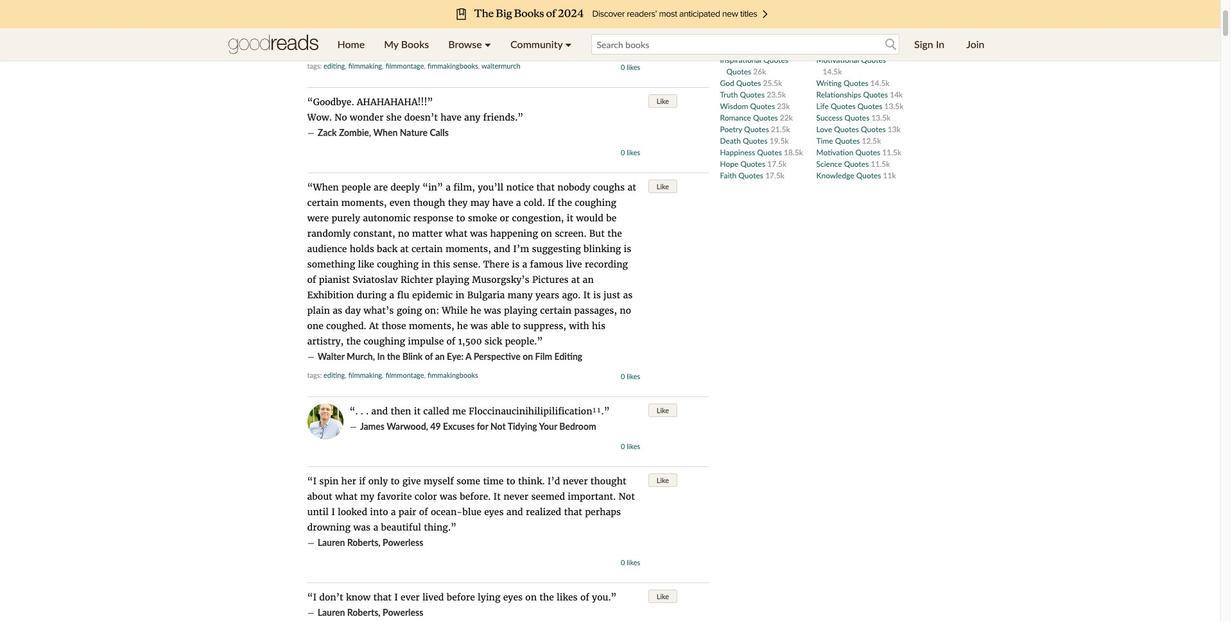 Task type: locate. For each thing, give the bounding box(es) containing it.
i'd
[[548, 476, 560, 488]]

0 vertical spatial playing
[[436, 274, 470, 286]]

2 0 likes link from the top
[[621, 148, 641, 157]]

lauren down don't
[[318, 608, 345, 619]]

― walter murch, in the blink of an eye: a perspective on film editing
[[307, 42, 583, 53]]

0 vertical spatial "i
[[307, 476, 317, 488]]

1 horizontal spatial have
[[493, 197, 514, 209]]

no down autonomic
[[398, 228, 409, 240]]

2 blink from the top
[[403, 351, 423, 362]]

blink
[[403, 42, 423, 53], [403, 351, 423, 362]]

1 in the blink of an eye: a perspective on film editing link from the top
[[377, 42, 583, 53]]

editing for tags: editing , filmmaking , filmmontage , fimmakingbooks , waltermurch
[[324, 62, 345, 70]]

lauren inside '"i spin her if only to give myself some time to think. i'd never thought about what my favorite color was before. it never seemed important. not until i looked into a pair of ocean-blue eyes and realized that perhaps drowning was a beautiful thing." ― lauren  roberts, powerless'
[[318, 538, 345, 549]]

and left "realized" on the left bottom
[[507, 507, 523, 518]]

0 horizontal spatial never
[[504, 491, 529, 503]]

1 vertical spatial i
[[394, 592, 398, 604]]

1 filmmontage link from the top
[[386, 62, 424, 70]]

truth quotes link
[[720, 90, 767, 99]]

walter inside ― walter murch, in the blink of an eye: a perspective on film editing
[[318, 42, 345, 53]]

notice
[[506, 182, 534, 193]]

1 tags: from the top
[[307, 62, 322, 70]]

what
[[445, 228, 468, 240], [335, 491, 358, 503]]

1 horizontal spatial at
[[572, 274, 580, 286]]

, down those
[[382, 371, 384, 380]]

0 vertical spatial in
[[421, 259, 431, 270]]

2 in the blink of an eye: a perspective on film editing link from the top
[[377, 351, 583, 362]]

editing link down the home link
[[324, 62, 345, 70]]

"when people are deeply "in" a film, you'll notice that nobody coughs at certain moments, even though they may have a cold. if the coughing were purely autonomic response to smoke or congestion, it would be randomly constant, no matter what was happening on screen. but the audience holds back at certain moments, and i'm suggesting blinking is something like coughing in this sense. there is a famous live recording of pianist sviatoslav richter playing musorgsky's pictures at an exhibition during a flu epidemic in bulgaria many years ago. it is just as plain as day what's going on: while he was playing certain passages, no one coughed. at those moments, he was able to suppress, with his artistry, the coughing impulse of 1,500 sick people." ― walter murch, in the blink of an eye: a perspective on film editing
[[307, 182, 636, 363]]

0 horizontal spatial have
[[441, 112, 462, 123]]

he up 1,500
[[457, 321, 468, 332]]

1 editing link from the top
[[324, 62, 345, 70]]

a inside ― walter murch, in the blink of an eye: a perspective on film editing
[[466, 42, 472, 53]]

in the blink of an eye: a perspective on film editing link
[[377, 42, 583, 53], [377, 351, 583, 362]]

▾ right community
[[565, 38, 572, 50]]

0 vertical spatial certain
[[307, 197, 339, 209]]

in inside ― walter murch, in the blink of an eye: a perspective on film editing
[[377, 42, 385, 53]]

0 vertical spatial powerless
[[383, 538, 424, 549]]

0 vertical spatial filmmontage link
[[386, 62, 424, 70]]

2 lauren from the top
[[318, 608, 345, 619]]

would
[[576, 213, 604, 224]]

2 a from the top
[[466, 351, 472, 362]]

1 vertical spatial filmmaking
[[348, 371, 382, 380]]

1 horizontal spatial that
[[537, 182, 555, 193]]

1 vertical spatial have
[[493, 197, 514, 209]]

2 murch, from the top
[[347, 351, 375, 362]]

2 tags: from the top
[[307, 371, 322, 380]]

2 walter from the top
[[318, 351, 345, 362]]

to
[[456, 213, 465, 224], [512, 321, 521, 332], [391, 476, 400, 488], [507, 476, 516, 488]]

0 for filmmaking link for "when people are deeply "in" a film, you'll notice that nobody coughs at certain moments, even though they may have a cold. if the coughing were purely autonomic response to smoke or congestion, it would be randomly constant, no matter what was happening on screen. but the audience holds back at certain moments, and i'm suggesting blinking is something like coughing in this sense. there is a famous live recording of pianist sviatoslav richter playing musorgsky's pictures at an exhibition during a flu epidemic in bulgaria many years ago. it is just as plain as day what's going on: while he was playing certain passages, no one coughed. at those moments, he was able to suppress, with his artistry, the coughing impulse of 1,500 sick people."
[[621, 373, 625, 381]]

2 horizontal spatial at
[[628, 182, 636, 193]]

1 vertical spatial 17.5k
[[766, 171, 785, 180]]

roberts, down know
[[347, 608, 381, 619]]

some
[[457, 476, 481, 488]]

1 "i from the top
[[307, 476, 317, 488]]

about
[[307, 491, 333, 503]]

5 0 from the top
[[621, 559, 625, 567]]

― inside "i don't know that i ever lived before lying eyes on the likes of you." ― lauren  roberts, powerless
[[307, 608, 315, 619]]

2 roberts, from the top
[[347, 608, 381, 619]]

filmmaking for tags: editing , filmmaking , filmmontage , fimmakingbooks
[[348, 371, 382, 380]]

1 powerless from the top
[[383, 538, 424, 549]]

2 vertical spatial that
[[373, 592, 392, 604]]

2 fimmakingbooks from the top
[[428, 371, 478, 380]]

coughing down back
[[377, 259, 419, 270]]

0 vertical spatial life
[[720, 9, 733, 18]]

it
[[583, 290, 591, 301], [494, 491, 501, 503]]

2 vertical spatial coughing
[[364, 336, 405, 347]]

1 horizontal spatial ▾
[[565, 38, 572, 50]]

2 editing from the top
[[324, 371, 345, 380]]

no
[[398, 228, 409, 240], [620, 305, 631, 317]]

quotes down the 75.5k
[[764, 20, 789, 30]]

i'm
[[513, 243, 529, 255]]

1 vertical spatial roberts,
[[347, 608, 381, 619]]

1 murch, from the top
[[347, 42, 375, 53]]

3 like from the top
[[657, 407, 669, 415]]

filmmaking up ".
[[348, 371, 382, 380]]

2 0 likes from the top
[[621, 148, 641, 157]]

1 vertical spatial in
[[456, 290, 465, 301]]

1 vertical spatial filmmaking link
[[348, 371, 382, 380]]

0 vertical spatial editing link
[[324, 62, 345, 70]]

1 vertical spatial editing
[[324, 371, 345, 380]]

quotes down success quotes link
[[835, 124, 859, 134]]

22k
[[780, 113, 793, 122]]

james warwood image
[[307, 404, 343, 440]]

1 eye: from the top
[[447, 42, 464, 53]]

at
[[628, 182, 636, 193], [400, 243, 409, 255], [572, 274, 580, 286]]

inspirational down the life quotes 'link'
[[720, 20, 762, 30]]

2 filmmontage link from the top
[[386, 371, 424, 380]]

2 inspirational from the top
[[720, 55, 762, 65]]

0 horizontal spatial ▾
[[485, 38, 491, 50]]

never down think.
[[504, 491, 529, 503]]

there
[[483, 259, 509, 270]]

of inside ― walter murch, in the blink of an eye: a perspective on film editing
[[425, 42, 433, 53]]

back
[[377, 243, 398, 255]]

certain down "when
[[307, 197, 339, 209]]

4 0 from the top
[[621, 443, 625, 451]]

is
[[624, 243, 632, 255], [512, 259, 520, 270], [593, 290, 601, 301]]

4 0 likes from the top
[[621, 443, 641, 451]]

1 horizontal spatial certain
[[412, 243, 443, 255]]

editing inside "when people are deeply "in" a film, you'll notice that nobody coughs at certain moments, even though they may have a cold. if the coughing were purely autonomic response to smoke or congestion, it would be randomly constant, no matter what was happening on screen. but the audience holds back at certain moments, and i'm suggesting blinking is something like coughing in this sense. there is a famous live recording of pianist sviatoslav richter playing musorgsky's pictures at an exhibition during a flu epidemic in bulgaria many years ago. it is just as plain as day what's going on: while he was playing certain passages, no one coughed. at those moments, he was able to suppress, with his artistry, the coughing impulse of 1,500 sick people." ― walter murch, in the blink of an eye: a perspective on film editing
[[555, 351, 583, 362]]

inspirational inside life quotes 75.5k inspirational quotes 71.5k humor quotes 42.5k philosophy quotes 29k
[[720, 20, 762, 30]]

1 filmmontage from the top
[[386, 62, 424, 70]]

13.5k up 13k at the top of the page
[[872, 113, 891, 122]]

walter inside "when people are deeply "in" a film, you'll notice that nobody coughs at certain moments, even though they may have a cold. if the coughing were purely autonomic response to smoke or congestion, it would be randomly constant, no matter what was happening on screen. but the audience holds back at certain moments, and i'm suggesting blinking is something like coughing in this sense. there is a famous live recording of pianist sviatoslav richter playing musorgsky's pictures at an exhibition during a flu epidemic in bulgaria many years ago. it is just as plain as day what's going on: while he was playing certain passages, no one coughed. at those moments, he was able to suppress, with his artistry, the coughing impulse of 1,500 sick people." ― walter murch, in the blink of an eye: a perspective on film editing
[[318, 351, 345, 362]]

0 vertical spatial editing
[[324, 62, 345, 70]]

moments, up sense.
[[446, 243, 491, 255]]

1 vertical spatial inspirational
[[720, 55, 762, 65]]

or
[[500, 213, 510, 224]]

1 blink from the top
[[403, 42, 423, 53]]

0 vertical spatial roberts,
[[347, 538, 381, 549]]

1 0 from the top
[[621, 63, 625, 71]]

filmmaking link up ".
[[348, 371, 382, 380]]

1 inspirational from the top
[[720, 20, 762, 30]]

not right for
[[491, 421, 506, 432]]

nature
[[400, 127, 428, 138]]

1 roberts, from the top
[[347, 538, 381, 549]]

2 filmmaking from the top
[[348, 371, 382, 380]]

4 0 likes link from the top
[[621, 443, 641, 451]]

2 horizontal spatial that
[[564, 507, 583, 518]]

0 vertical spatial filmmaking link
[[348, 62, 382, 70]]

and up james
[[371, 406, 388, 417]]

moments,
[[341, 197, 387, 209], [446, 243, 491, 255], [409, 321, 455, 332]]

11.5k up 11k
[[871, 159, 890, 169]]

▾ for community ▾
[[565, 38, 572, 50]]

editing down artistry,
[[324, 371, 345, 380]]

of down color
[[419, 507, 428, 518]]

perspective down the sick
[[474, 351, 521, 362]]

sick
[[485, 336, 502, 347]]

philosophy
[[720, 43, 757, 53]]

i
[[332, 507, 335, 518], [394, 592, 398, 604]]

1 . from the left
[[361, 406, 363, 417]]

it up screen.
[[567, 213, 574, 224]]

1 0 likes from the top
[[621, 63, 641, 71]]

1 vertical spatial perspective
[[474, 351, 521, 362]]

like
[[657, 97, 669, 105], [657, 182, 669, 191], [657, 407, 669, 415], [657, 477, 669, 485], [657, 593, 669, 601]]

i inside '"i spin her if only to give myself some time to think. i'd never thought about what my favorite color was before. it never seemed important. not until i looked into a pair of ocean-blue eyes and realized that perhaps drowning was a beautiful thing." ― lauren  roberts, powerless'
[[332, 507, 335, 518]]

motivational quotes link
[[817, 55, 886, 65]]

of inside "i don't know that i ever lived before lying eyes on the likes of you." ― lauren  roberts, powerless
[[581, 592, 590, 604]]

0 horizontal spatial playing
[[436, 274, 470, 286]]

one
[[307, 321, 324, 332]]

inspirational quotes link
[[720, 20, 791, 30]]

1 lauren from the top
[[318, 538, 345, 549]]

beautiful
[[381, 522, 421, 534]]

myself
[[424, 476, 454, 488]]

powerless link for favorite
[[383, 538, 424, 549]]

0 vertical spatial film
[[535, 42, 553, 53]]

1 vertical spatial editing
[[555, 351, 583, 362]]

perhaps
[[585, 507, 621, 518]]

"i for "i don't know that i ever lived before lying eyes on the likes of you."
[[307, 592, 317, 604]]

0 horizontal spatial what
[[335, 491, 358, 503]]

of inside '"i spin her if only to give myself some time to think. i'd never thought about what my favorite color was before. it never seemed important. not until i looked into a pair of ocean-blue eyes and realized that perhaps drowning was a beautiful thing." ― lauren  roberts, powerless'
[[419, 507, 428, 518]]

1 fimmakingbooks from the top
[[428, 62, 478, 70]]

of left you."
[[581, 592, 590, 604]]

murch, left my
[[347, 42, 375, 53]]

life inside life quotes 75.5k inspirational quotes 71.5k humor quotes 42.5k philosophy quotes 29k
[[720, 9, 733, 18]]

― inside "when people are deeply "in" a film, you'll notice that nobody coughs at certain moments, even though they may have a cold. if the coughing were purely autonomic response to smoke or congestion, it would be randomly constant, no matter what was happening on screen. but the audience holds back at certain moments, and i'm suggesting blinking is something like coughing in this sense. there is a famous live recording of pianist sviatoslav richter playing musorgsky's pictures at an exhibition during a flu epidemic in bulgaria many years ago. it is just as plain as day what's going on: while he was playing certain passages, no one coughed. at those moments, he was able to suppress, with his artistry, the coughing impulse of 1,500 sick people." ― walter murch, in the blink of an eye: a perspective on film editing
[[307, 351, 315, 363]]

3 0 likes link from the top
[[621, 373, 641, 381]]

a
[[466, 42, 472, 53], [466, 351, 472, 362]]

0 horizontal spatial it
[[414, 406, 421, 417]]

a down into at bottom left
[[373, 522, 379, 534]]

0 vertical spatial fimmakingbooks
[[428, 62, 478, 70]]

community ▾
[[511, 38, 572, 50]]

quotes down 12.5k
[[856, 147, 881, 157]]

it inside '"i spin her if only to give myself some time to think. i'd never thought about what my favorite color was before. it never seemed important. not until i looked into a pair of ocean-blue eyes and realized that perhaps drowning was a beautiful thing." ― lauren  roberts, powerless'
[[494, 491, 501, 503]]

no
[[335, 112, 347, 123]]

playing down the this
[[436, 274, 470, 286]]

bedroom
[[560, 421, 596, 432]]

1 vertical spatial life
[[817, 101, 829, 111]]

1 vertical spatial film
[[535, 351, 553, 362]]

quotes up 21.5k at the top right of the page
[[753, 113, 778, 122]]

quotes up relationships quotes link on the right top of the page
[[844, 78, 869, 88]]

home
[[338, 38, 365, 50]]

0 likes link for 49 excuses for not tidying your bedroom link
[[621, 443, 641, 451]]

eye: down 1,500
[[447, 351, 464, 362]]

on inside ― walter murch, in the blink of an eye: a perspective on film editing
[[523, 42, 533, 53]]

sense.
[[453, 259, 481, 270]]

4 like link from the top
[[649, 474, 678, 488]]

he down bulgaria
[[471, 305, 481, 317]]

11.5k down 13k at the top of the page
[[883, 147, 902, 157]]

love quotes quotes link
[[817, 124, 888, 134]]

she
[[386, 112, 402, 123]]

an down impulse
[[435, 351, 445, 362]]

3 0 likes from the top
[[621, 373, 641, 381]]

fimmakingbooks up me
[[428, 371, 478, 380]]

quotes up wisdom quotes link
[[740, 90, 765, 99]]

quotes up romance quotes link
[[750, 101, 775, 111]]

as left day
[[333, 305, 342, 317]]

it inside "when people are deeply "in" a film, you'll notice that nobody coughs at certain moments, even though they may have a cold. if the coughing were purely autonomic response to smoke or congestion, it would be randomly constant, no matter what was happening on screen. but the audience holds back at certain moments, and i'm suggesting blinking is something like coughing in this sense. there is a famous live recording of pianist sviatoslav richter playing musorgsky's pictures at an exhibition during a flu epidemic in bulgaria many years ago. it is just as plain as day what's going on: while he was playing certain passages, no one coughed. at those moments, he was able to suppress, with his artistry, the coughing impulse of 1,500 sick people." ― walter murch, in the blink of an eye: a perspective on film editing
[[567, 213, 574, 224]]

was down looked
[[353, 522, 371, 534]]

a down notice
[[516, 197, 521, 209]]

never right i'd
[[563, 476, 588, 488]]

filmmontage down my books link on the top of the page
[[386, 62, 424, 70]]

my books
[[384, 38, 429, 50]]

filmmaking link for ―
[[348, 62, 382, 70]]

filmmontage for tags: editing , filmmaking , filmmontage , fimmakingbooks
[[386, 371, 424, 380]]

editing link down artistry,
[[324, 371, 345, 380]]

1 vertical spatial it
[[494, 491, 501, 503]]

people
[[342, 182, 371, 193]]

19.5k
[[770, 136, 789, 145]]

, down books
[[424, 62, 426, 70]]

a right "in"
[[446, 182, 451, 193]]

0 likes link for filmmaking link corresponding to ―
[[621, 63, 641, 71]]

1 horizontal spatial what
[[445, 228, 468, 240]]

lauren down 'drowning'
[[318, 538, 345, 549]]

71.5k
[[791, 20, 810, 30]]

"i spin her if only to give myself some time to think. i'd never thought about what my favorite color was before. it never seemed important. not until i looked into a pair of ocean-blue eyes and realized that perhaps drowning was a beautiful thing." ― lauren  roberts, powerless
[[307, 476, 635, 549]]

"i inside "i don't know that i ever lived before lying eyes on the likes of you." ― lauren  roberts, powerless
[[307, 592, 317, 604]]

2 editing from the top
[[555, 351, 583, 362]]

perspective inside ― walter murch, in the blink of an eye: a perspective on film editing
[[474, 42, 521, 53]]

0 vertical spatial it
[[567, 213, 574, 224]]

0 horizontal spatial certain
[[307, 197, 339, 209]]

1 vertical spatial that
[[564, 507, 583, 518]]

0 horizontal spatial not
[[491, 421, 506, 432]]

1 ▾ from the left
[[485, 38, 491, 50]]

1 film from the top
[[535, 42, 553, 53]]

1 vertical spatial powerless link
[[383, 608, 424, 619]]

2 filmmaking link from the top
[[348, 371, 382, 380]]

1 like from the top
[[657, 97, 669, 105]]

poetry quotes link
[[720, 124, 771, 134]]

filmmaking down the home link
[[348, 62, 382, 70]]

0 vertical spatial and
[[494, 243, 511, 255]]

filmmontage link up then
[[386, 371, 424, 380]]

2 perspective from the top
[[474, 351, 521, 362]]

filmmaking for tags: editing , filmmaking , filmmontage , fimmakingbooks , waltermurch
[[348, 62, 382, 70]]

1 vertical spatial murch,
[[347, 351, 375, 362]]

1 a from the top
[[466, 42, 472, 53]]

3 0 from the top
[[621, 373, 625, 381]]

an
[[435, 42, 445, 53], [583, 274, 594, 286], [435, 351, 445, 362]]

and up there
[[494, 243, 511, 255]]

1 horizontal spatial in
[[456, 290, 465, 301]]

though
[[413, 197, 445, 209]]

1 perspective from the top
[[474, 42, 521, 53]]

inspirational
[[720, 20, 762, 30], [720, 55, 762, 65]]

thing."
[[424, 522, 457, 534]]

0 horizontal spatial i
[[332, 507, 335, 518]]

― inside "goodbye. ahahahaha!!!" wow. no wonder she doesn't have any friends." ― zack zombie, when nature calls
[[307, 127, 315, 139]]

when
[[373, 127, 398, 138]]

as
[[623, 290, 633, 301], [333, 305, 342, 317]]

blink inside "when people are deeply "in" a film, you'll notice that nobody coughs at certain moments, even though they may have a cold. if the coughing were purely autonomic response to smoke or congestion, it would be randomly constant, no matter what was happening on screen. but the audience holds back at certain moments, and i'm suggesting blinking is something like coughing in this sense. there is a famous live recording of pianist sviatoslav richter playing musorgsky's pictures at an exhibition during a flu epidemic in bulgaria many years ago. it is just as plain as day what's going on: while he was playing certain passages, no one coughed. at those moments, he was able to suppress, with his artistry, the coughing impulse of 1,500 sick people." ― walter murch, in the blink of an eye: a perspective on film editing
[[403, 351, 423, 362]]

2 vertical spatial an
[[435, 351, 445, 362]]

12.5k
[[862, 136, 881, 145]]

that right know
[[373, 592, 392, 604]]

1 vertical spatial "i
[[307, 592, 317, 604]]

0 likes for filmmaking link for "when people are deeply "in" a film, you'll notice that nobody coughs at certain moments, even though they may have a cold. if the coughing were purely autonomic response to smoke or congestion, it would be randomly constant, no matter what was happening on screen. but the audience holds back at certain moments, and i'm suggesting blinking is something like coughing in this sense. there is a famous live recording of pianist sviatoslav richter playing musorgsky's pictures at an exhibition during a flu epidemic in bulgaria many years ago. it is just as plain as day what's going on: while he was playing certain passages, no one coughed. at those moments, he was able to suppress, with his artistry, the coughing impulse of 1,500 sick people."
[[621, 373, 641, 381]]

"i inside '"i spin her if only to give myself some time to think. i'd never thought about what my favorite color was before. it never seemed important. not until i looked into a pair of ocean-blue eyes and realized that perhaps drowning was a beautiful thing." ― lauren  roberts, powerless'
[[307, 476, 317, 488]]

is right blinking
[[624, 243, 632, 255]]

0 vertical spatial a
[[466, 42, 472, 53]]

powerless
[[383, 538, 424, 549], [383, 608, 424, 619]]

0 likes link for filmmaking link for "when people are deeply "in" a film, you'll notice that nobody coughs at certain moments, even though they may have a cold. if the coughing were purely autonomic response to smoke or congestion, it would be randomly constant, no matter what was happening on screen. but the audience holds back at certain moments, and i'm suggesting blinking is something like coughing in this sense. there is a famous live recording of pianist sviatoslav richter playing musorgsky's pictures at an exhibition during a flu epidemic in bulgaria many years ago. it is just as plain as day what's going on: while he was playing certain passages, no one coughed. at those moments, he was able to suppress, with his artistry, the coughing impulse of 1,500 sick people."
[[621, 373, 641, 381]]

1 filmmaking link from the top
[[348, 62, 382, 70]]

1 vertical spatial filmmontage link
[[386, 371, 424, 380]]

1 vertical spatial he
[[457, 321, 468, 332]]

2 powerless from the top
[[383, 608, 424, 619]]

tags: down artistry,
[[307, 371, 322, 380]]

fimmakingbooks link down ― walter murch, in the blink of an eye: a perspective on film editing in the left top of the page
[[428, 62, 478, 70]]

life inside inspiration quotes 16k spirituality quotes 14.5k religion quotes 14.5k motivational quotes 14.5k writing quotes 14.5k relationships quotes 14k life quotes quotes 13.5k success quotes 13.5k love quotes quotes 13k time quotes 12.5k motivation quotes 11.5k science quotes 11.5k knowledge quotes 11k
[[817, 101, 829, 111]]

2 fimmakingbooks link from the top
[[428, 371, 478, 380]]

0 vertical spatial fimmakingbooks link
[[428, 62, 478, 70]]

0 vertical spatial at
[[628, 182, 636, 193]]

coughing
[[575, 197, 617, 209], [377, 259, 419, 270], [364, 336, 405, 347]]

have up calls
[[441, 112, 462, 123]]

like link
[[649, 94, 678, 108], [649, 180, 678, 193], [649, 404, 678, 417], [649, 474, 678, 488], [649, 590, 678, 604]]

0 horizontal spatial that
[[373, 592, 392, 604]]

"i don't know that i ever lived before lying eyes on the likes of you." ― lauren  roberts, powerless
[[307, 592, 617, 619]]

4 like from the top
[[657, 477, 669, 485]]

1 vertical spatial what
[[335, 491, 358, 503]]

0 horizontal spatial at
[[400, 243, 409, 255]]

2 filmmontage from the top
[[386, 371, 424, 380]]

2 eye: from the top
[[447, 351, 464, 362]]

1 vertical spatial lauren
[[318, 608, 345, 619]]

1 vertical spatial at
[[400, 243, 409, 255]]

it
[[567, 213, 574, 224], [414, 406, 421, 417]]

1 horizontal spatial playing
[[504, 305, 538, 317]]

". . . and then it called me floccinaucinihilipilification¹¹." ― james warwood, 49 excuses for not tidying your bedroom
[[350, 406, 610, 433]]

coughing down those
[[364, 336, 405, 347]]

coughing up the would
[[575, 197, 617, 209]]

0 vertical spatial an
[[435, 42, 445, 53]]

0 vertical spatial powerless link
[[383, 538, 424, 549]]

"in"
[[423, 182, 443, 193]]

to right able
[[512, 321, 521, 332]]

fimmakingbooks for tags: editing , filmmaking , filmmontage , fimmakingbooks , waltermurch
[[428, 62, 478, 70]]

0 vertical spatial it
[[583, 290, 591, 301]]

1 vertical spatial certain
[[412, 243, 443, 255]]

2 "i from the top
[[307, 592, 317, 604]]

0 vertical spatial 13.5k
[[885, 101, 904, 111]]

inspirational down philosophy
[[720, 55, 762, 65]]

13.5k
[[885, 101, 904, 111], [872, 113, 891, 122]]

eye:
[[447, 42, 464, 53], [447, 351, 464, 362]]

0 horizontal spatial in
[[421, 259, 431, 270]]

0 vertical spatial i
[[332, 507, 335, 518]]

1 vertical spatial and
[[371, 406, 388, 417]]

at right back
[[400, 243, 409, 255]]

to down they
[[456, 213, 465, 224]]

are
[[374, 182, 388, 193]]

menu
[[328, 28, 582, 60]]

like link for "i spin her if only to give myself some time to think. i'd never thought about what my favorite color was before. it never seemed important. not until i looked into a pair of ocean-blue eyes and realized that perhaps drowning was a beautiful thing."
[[649, 474, 678, 488]]

0 likes
[[621, 63, 641, 71], [621, 148, 641, 157], [621, 373, 641, 381], [621, 443, 641, 451], [621, 559, 641, 567]]

1,500
[[458, 336, 482, 347]]

blink up the tags: editing , filmmaking , filmmontage , fimmakingbooks , waltermurch
[[403, 42, 423, 53]]

powerless inside '"i spin her if only to give myself some time to think. i'd never thought about what my favorite color was before. it never seemed important. not until i looked into a pair of ocean-blue eyes and realized that perhaps drowning was a beautiful thing." ― lauren  roberts, powerless'
[[383, 538, 424, 549]]

editing down the home link
[[324, 62, 345, 70]]

0 vertical spatial inspirational
[[720, 20, 762, 30]]

17.5k
[[768, 159, 787, 169], [766, 171, 785, 180]]

2 ▾ from the left
[[565, 38, 572, 50]]

in right sign
[[936, 38, 945, 50]]

editing down with
[[555, 351, 583, 362]]

2 powerless link from the top
[[383, 608, 424, 619]]

1 like link from the top
[[649, 94, 678, 108]]

0 vertical spatial murch,
[[347, 42, 375, 53]]

1 filmmaking from the top
[[348, 62, 382, 70]]

1 fimmakingbooks link from the top
[[428, 62, 478, 70]]

1 vertical spatial blink
[[403, 351, 423, 362]]

editing down the most anticipated books of 2024 image
[[555, 42, 583, 53]]

called
[[423, 406, 450, 417]]

0 vertical spatial blink
[[403, 42, 423, 53]]

0 for filmmaking link corresponding to ―
[[621, 63, 625, 71]]

0 vertical spatial lauren
[[318, 538, 345, 549]]

2 editing link from the top
[[324, 371, 345, 380]]

tags: up "goodbye.
[[307, 62, 322, 70]]

as right just
[[623, 290, 633, 301]]

0 vertical spatial editing
[[555, 42, 583, 53]]

"i
[[307, 476, 317, 488], [307, 592, 317, 604]]

film
[[535, 42, 553, 53], [535, 351, 553, 362]]

, left the waltermurch
[[478, 62, 480, 70]]

2 film from the top
[[535, 351, 553, 362]]

powerless down the ever
[[383, 608, 424, 619]]

purely
[[332, 213, 360, 224]]

1 editing from the top
[[324, 62, 345, 70]]

filmmontage link down my books link on the top of the page
[[386, 62, 424, 70]]

then
[[391, 406, 411, 417]]

spirituality
[[817, 32, 853, 41]]

1 0 likes link from the top
[[621, 63, 641, 71]]

, down impulse
[[424, 371, 426, 380]]

1 walter from the top
[[318, 42, 345, 53]]

quotes up motivation quotes link
[[835, 136, 860, 145]]

murch, inside ― walter murch, in the blink of an eye: a perspective on film editing
[[347, 42, 375, 53]]

film,
[[454, 182, 475, 193]]

waltermurch
[[482, 62, 521, 70]]

1 vertical spatial it
[[414, 406, 421, 417]]

the left you."
[[540, 592, 554, 604]]

like link for "goodbye. ahahahaha!!!"
[[649, 94, 678, 108]]

philosophy quotes link
[[720, 43, 786, 53]]

1 powerless link from the top
[[383, 538, 424, 549]]

2 vertical spatial at
[[572, 274, 580, 286]]

quotes up success quotes link
[[831, 101, 856, 111]]

life
[[720, 9, 733, 18], [817, 101, 829, 111]]

1 horizontal spatial i
[[394, 592, 398, 604]]

1 vertical spatial fimmakingbooks link
[[428, 371, 478, 380]]

james
[[360, 421, 385, 432]]

filmmontage link for "when people are deeply "in" a film, you'll notice that nobody coughs at certain moments, even though they may have a cold. if the coughing were purely autonomic response to smoke or congestion, it would be randomly constant, no matter what was happening on screen. but the audience holds back at certain moments, and i'm suggesting blinking is something like coughing in this sense. there is a famous live recording of pianist sviatoslav richter playing musorgsky's pictures at an exhibition during a flu epidemic in bulgaria many years ago. it is just as plain as day what's going on: while he was playing certain passages, no one coughed. at those moments, he was able to suppress, with his artistry, the coughing impulse of 1,500 sick people."
[[386, 371, 424, 380]]

browse ▾
[[448, 38, 491, 50]]

an right books
[[435, 42, 445, 53]]

0 horizontal spatial life
[[720, 9, 733, 18]]

like for "when people are deeply "in" a film, you'll notice that nobody coughs at certain moments, even though they may have a cold. if the coughing were purely autonomic response to smoke or congestion, it would be randomly constant, no matter what was happening on screen. but the audience holds back at certain moments, and i'm suggesting blinking is something like coughing in this sense. there is a famous live recording of pianist sviatoslav richter playing musorgsky's pictures at an exhibition during a flu epidemic in bulgaria many years ago. it is just as plain as day what's going on: while he was playing certain passages, no one coughed. at those moments, he was able to suppress, with his artistry, the coughing impulse of 1,500 sick people."
[[657, 182, 669, 191]]

filmmontage up then
[[386, 371, 424, 380]]

an inside ― walter murch, in the blink of an eye: a perspective on film editing
[[435, 42, 445, 53]]

1 horizontal spatial not
[[619, 491, 635, 503]]

1 vertical spatial walter
[[318, 351, 345, 362]]

it right then
[[414, 406, 421, 417]]

1 editing from the top
[[555, 42, 583, 53]]

at right coughs
[[628, 182, 636, 193]]

0 horizontal spatial it
[[494, 491, 501, 503]]

going
[[397, 305, 422, 317]]

inspirational inside inspirational quotes quotes
[[720, 55, 762, 65]]

may
[[471, 197, 490, 209]]

walter up "goodbye.
[[318, 42, 345, 53]]

2 like from the top
[[657, 182, 669, 191]]

1 horizontal spatial life
[[817, 101, 829, 111]]

eye: right books
[[447, 42, 464, 53]]

1 horizontal spatial it
[[583, 290, 591, 301]]

filmmaking
[[348, 62, 382, 70], [348, 371, 382, 380]]

1 vertical spatial editing link
[[324, 371, 345, 380]]

it right the ago.
[[583, 290, 591, 301]]

fimmakingbooks for tags: editing , filmmaking , filmmontage , fimmakingbooks
[[428, 371, 478, 380]]

2 like link from the top
[[649, 180, 678, 193]]

that inside "i don't know that i ever lived before lying eyes on the likes of you." ― lauren  roberts, powerless
[[373, 592, 392, 604]]

Search for books to add to your shelves search field
[[591, 34, 900, 55]]

in the blink of an eye: a perspective on film editing link up waltermurch link at the top
[[377, 42, 583, 53]]

0 vertical spatial eyes
[[484, 507, 504, 518]]

in
[[421, 259, 431, 270], [456, 290, 465, 301]]

god quotes link
[[720, 78, 763, 88]]

0 vertical spatial perspective
[[474, 42, 521, 53]]



Task type: vqa. For each thing, say whether or not it's contained in the screenshot.


Task type: describe. For each thing, give the bounding box(es) containing it.
even
[[390, 197, 411, 209]]

musorgsky's
[[472, 274, 530, 286]]

0 horizontal spatial is
[[512, 259, 520, 270]]

with
[[569, 321, 590, 332]]

powerless inside "i don't know that i ever lived before lying eyes on the likes of you." ― lauren  roberts, powerless
[[383, 608, 424, 619]]

not inside '"i spin her if only to give myself some time to think. i'd never thought about what my favorite color was before. it never seemed important. not until i looked into a pair of ocean-blue eyes and realized that perhaps drowning was a beautiful thing." ― lauren  roberts, powerless'
[[619, 491, 635, 503]]

have inside "goodbye. ahahahaha!!!" wow. no wonder she doesn't have any friends." ― zack zombie, when nature calls
[[441, 112, 462, 123]]

quotes down romance quotes link
[[745, 124, 769, 134]]

5 like link from the top
[[649, 590, 678, 604]]

but
[[589, 228, 605, 240]]

excuses
[[443, 421, 475, 432]]

, down coughed.
[[345, 371, 347, 380]]

holds
[[350, 243, 374, 255]]

likes inside "i don't know that i ever lived before lying eyes on the likes of you." ― lauren  roberts, powerless
[[557, 592, 578, 604]]

quotes left 16k
[[855, 20, 879, 30]]

of left pianist
[[307, 274, 316, 286]]

was down smoke
[[470, 228, 488, 240]]

religion quotes link
[[817, 43, 872, 53]]

49
[[431, 421, 441, 432]]

quotes down hope quotes link
[[739, 171, 764, 180]]

in inside "when people are deeply "in" a film, you'll notice that nobody coughs at certain moments, even though they may have a cold. if the coughing were purely autonomic response to smoke or congestion, it would be randomly constant, no matter what was happening on screen. but the audience holds back at certain moments, and i'm suggesting blinking is something like coughing in this sense. there is a famous live recording of pianist sviatoslav richter playing musorgsky's pictures at an exhibition during a flu epidemic in bulgaria many years ago. it is just as plain as day what's going on: while he was playing certain passages, no one coughed. at those moments, he was able to suppress, with his artistry, the coughing impulse of 1,500 sick people." ― walter murch, in the blink of an eye: a perspective on film editing
[[377, 351, 385, 362]]

1 vertical spatial an
[[583, 274, 594, 286]]

0 vertical spatial never
[[563, 476, 588, 488]]

quotes up motivational quotes link
[[846, 43, 870, 53]]

god quotes 25.5k truth quotes 23.5k wisdom quotes 23k romance quotes 22k poetry quotes 21.5k death quotes 19.5k happiness quotes 18.5k hope quotes 17.5k faith quotes 17.5k
[[720, 78, 803, 180]]

in inside 'link'
[[936, 38, 945, 50]]

deeply
[[391, 182, 420, 193]]

people."
[[505, 336, 543, 347]]

browse ▾ button
[[439, 28, 501, 60]]

like for "goodbye. ahahahaha!!!"
[[657, 97, 669, 105]]

it inside "when people are deeply "in" a film, you'll notice that nobody coughs at certain moments, even though they may have a cold. if the coughing were purely autonomic response to smoke or congestion, it would be randomly constant, no matter what was happening on screen. but the audience holds back at certain moments, and i'm suggesting blinking is something like coughing in this sense. there is a famous live recording of pianist sviatoslav richter playing musorgsky's pictures at an exhibition during a flu epidemic in bulgaria many years ago. it is just as plain as day what's going on: while he was playing certain passages, no one coughed. at those moments, he was able to suppress, with his artistry, the coughing impulse of 1,500 sick people." ― walter murch, in the blink of an eye: a perspective on film editing
[[583, 290, 591, 301]]

quotes up happiness quotes link
[[743, 136, 768, 145]]

2 . from the left
[[366, 406, 369, 417]]

tags: editing , filmmaking , filmmontage , fimmakingbooks
[[307, 371, 478, 380]]

▾ for browse ▾
[[485, 38, 491, 50]]

quotes down happiness quotes link
[[741, 159, 766, 169]]

0 vertical spatial is
[[624, 243, 632, 255]]

wisdom quotes link
[[720, 101, 777, 111]]

a left pair
[[391, 507, 396, 518]]

perspective inside "when people are deeply "in" a film, you'll notice that nobody coughs at certain moments, even though they may have a cold. if the coughing were purely autonomic response to smoke or congestion, it would be randomly constant, no matter what was happening on screen. but the audience holds back at certain moments, and i'm suggesting blinking is something like coughing in this sense. there is a famous live recording of pianist sviatoslav richter playing musorgsky's pictures at an exhibition during a flu epidemic in bulgaria many years ago. it is just as plain as day what's going on: while he was playing certain passages, no one coughed. at those moments, he was able to suppress, with his artistry, the coughing impulse of 1,500 sick people." ― walter murch, in the blink of an eye: a perspective on film editing
[[474, 351, 521, 362]]

what's
[[364, 305, 394, 317]]

0 horizontal spatial he
[[457, 321, 468, 332]]

of left 1,500
[[447, 336, 456, 347]]

when nature calls link
[[373, 127, 449, 138]]

"i for "i spin her if only to give myself some time to think. i'd never thought about what my favorite color was before. it never seemed important. not until i looked into a pair of ocean-blue eyes and realized that perhaps drowning was a beautiful thing."
[[307, 476, 317, 488]]

and inside "when people are deeply "in" a film, you'll notice that nobody coughs at certain moments, even though they may have a cold. if the coughing were purely autonomic response to smoke or congestion, it would be randomly constant, no matter what was happening on screen. but the audience holds back at certain moments, and i'm suggesting blinking is something like coughing in this sense. there is a famous live recording of pianist sviatoslav richter playing musorgsky's pictures at an exhibition during a flu epidemic in bulgaria many years ago. it is just as plain as day what's going on: while he was playing certain passages, no one coughed. at those moments, he was able to suppress, with his artistry, the coughing impulse of 1,500 sick people." ― walter murch, in the blink of an eye: a perspective on film editing
[[494, 243, 511, 255]]

sign
[[915, 38, 934, 50]]

epidemic
[[412, 290, 453, 301]]

the right if
[[558, 197, 572, 209]]

2 vertical spatial moments,
[[409, 321, 455, 332]]

0 vertical spatial moments,
[[341, 197, 387, 209]]

3 like link from the top
[[649, 404, 678, 417]]

able
[[491, 321, 509, 332]]

1 vertical spatial no
[[620, 305, 631, 317]]

life quotes 75.5k inspirational quotes 71.5k humor quotes 42.5k philosophy quotes 29k
[[720, 9, 810, 53]]

21.5k
[[771, 124, 790, 134]]

menu containing home
[[328, 28, 582, 60]]

tidying
[[508, 421, 537, 432]]

humor quotes link
[[720, 32, 773, 41]]

inspiration quotes link
[[817, 20, 881, 30]]

― inside '"i spin her if only to give myself some time to think. i'd never thought about what my favorite color was before. it never seemed important. not until i looked into a pair of ocean-blue eyes and realized that perhaps drowning was a beautiful thing." ― lauren  roberts, powerless'
[[307, 538, 315, 549]]

29k
[[786, 43, 799, 53]]

science
[[817, 159, 842, 169]]

quotes down 29k
[[764, 55, 789, 65]]

not inside ". . . and then it called me floccinaucinihilipilification¹¹." ― james warwood, 49 excuses for not tidying your bedroom
[[491, 421, 506, 432]]

1 vertical spatial moments,
[[446, 243, 491, 255]]

49 excuses for not tidying your bedroom link
[[431, 421, 596, 432]]

famous
[[530, 259, 564, 270]]

those
[[382, 321, 406, 332]]

blink inside ― walter murch, in the blink of an eye: a perspective on film editing
[[403, 42, 423, 53]]

Search books text field
[[591, 34, 900, 55]]

26k
[[754, 66, 766, 76]]

1 vertical spatial 11.5k
[[871, 159, 890, 169]]

friends."
[[483, 112, 524, 123]]

inspirational quotes quotes link
[[720, 55, 789, 76]]

you'll
[[478, 182, 504, 193]]

that inside '"i spin her if only to give myself some time to think. i'd never thought about what my favorite color was before. it never seemed important. not until i looked into a pair of ocean-blue eyes and realized that perhaps drowning was a beautiful thing." ― lauren  roberts, powerless'
[[564, 507, 583, 518]]

filmmontage link for ―
[[386, 62, 424, 70]]

25.5k
[[763, 78, 783, 88]]

waltermurch link
[[482, 62, 521, 70]]

the down be
[[608, 228, 622, 240]]

1 vertical spatial as
[[333, 305, 342, 317]]

richter
[[401, 274, 433, 286]]

editing link for "when people are deeply "in" a film, you'll notice that nobody coughs at certain moments, even though they may have a cold. if the coughing were purely autonomic response to smoke or congestion, it would be randomly constant, no matter what was happening on screen. but the audience holds back at certain moments, and i'm suggesting blinking is something like coughing in this sense. there is a famous live recording of pianist sviatoslav richter playing musorgsky's pictures at an exhibition during a flu epidemic in bulgaria many years ago. it is just as plain as day what's going on: while he was playing certain passages, no one coughed. at those moments, he was able to suppress, with his artistry, the coughing impulse of 1,500 sick people."
[[324, 371, 345, 380]]

tags: for tags: editing , filmmaking , filmmontage , fimmakingbooks , waltermurch
[[307, 62, 322, 70]]

community ▾ button
[[501, 28, 582, 60]]

cold.
[[524, 197, 545, 209]]

time
[[483, 476, 504, 488]]

0 likes for 49 excuses for not tidying your bedroom link
[[621, 443, 641, 451]]

roberts, inside '"i spin her if only to give myself some time to think. i'd never thought about what my favorite color was before. it never seemed important. not until i looked into a pair of ocean-blue eyes and realized that perhaps drowning was a beautiful thing." ― lauren  roberts, powerless'
[[347, 538, 381, 549]]

0 horizontal spatial no
[[398, 228, 409, 240]]

time quotes link
[[817, 136, 862, 145]]

romance quotes link
[[720, 113, 780, 122]]

0 likes for filmmaking link corresponding to ―
[[621, 63, 641, 71]]

quotes down relationships quotes link on the right top of the page
[[858, 101, 883, 111]]

was up 1,500
[[471, 321, 488, 332]]

zack
[[318, 127, 337, 138]]

have inside "when people are deeply "in" a film, you'll notice that nobody coughs at certain moments, even though they may have a cold. if the coughing were purely autonomic response to smoke or congestion, it would be randomly constant, no matter what was happening on screen. but the audience holds back at certain moments, and i'm suggesting blinking is something like coughing in this sense. there is a famous live recording of pianist sviatoslav richter playing musorgsky's pictures at an exhibition during a flu epidemic in bulgaria many years ago. it is just as plain as day what's going on: while he was playing certain passages, no one coughed. at those moments, he was able to suppress, with his artistry, the coughing impulse of 1,500 sick people." ― walter murch, in the blink of an eye: a perspective on film editing
[[493, 197, 514, 209]]

75.5k
[[762, 9, 781, 18]]

lauren inside "i don't know that i ever lived before lying eyes on the likes of you." ― lauren  roberts, powerless
[[318, 608, 345, 619]]

"goodbye.
[[307, 96, 354, 108]]

success
[[817, 113, 843, 122]]

editing for tags: editing , filmmaking , filmmontage , fimmakingbooks
[[324, 371, 345, 380]]

god
[[720, 78, 735, 88]]

quotes up truth quotes link
[[737, 78, 761, 88]]

matter
[[412, 228, 443, 240]]

quotes up knowledge quotes "link"
[[844, 159, 869, 169]]

quotes down religion quotes link
[[862, 55, 886, 65]]

roberts, inside "i don't know that i ever lived before lying eyes on the likes of you." ― lauren  roberts, powerless
[[347, 608, 381, 619]]

"when
[[307, 182, 339, 193]]

inspirational quotes quotes
[[720, 55, 789, 76]]

quotes down 42.5k
[[759, 43, 784, 53]]

quotes down inspiration quotes link
[[855, 32, 880, 41]]

knowledge
[[817, 171, 855, 180]]

on inside "i don't know that i ever lived before lying eyes on the likes of you." ― lauren  roberts, powerless
[[526, 592, 537, 604]]

if
[[548, 197, 555, 209]]

filmmaking link for "when people are deeply "in" a film, you'll notice that nobody coughs at certain moments, even though they may have a cold. if the coughing were purely autonomic response to smoke or congestion, it would be randomly constant, no matter what was happening on screen. but the audience holds back at certain moments, and i'm suggesting blinking is something like coughing in this sense. there is a famous live recording of pianist sviatoslav richter playing musorgsky's pictures at an exhibition during a flu epidemic in bulgaria many years ago. it is just as plain as day what's going on: while he was playing certain passages, no one coughed. at those moments, he was able to suppress, with his artistry, the coughing impulse of 1,500 sick people."
[[348, 371, 382, 380]]

death quotes link
[[720, 136, 770, 145]]

humor
[[720, 32, 744, 41]]

my
[[384, 38, 399, 50]]

1 vertical spatial coughing
[[377, 259, 419, 270]]

filmmontage for tags: editing , filmmaking , filmmontage , fimmakingbooks , waltermurch
[[386, 62, 424, 70]]

poetry
[[720, 124, 743, 134]]

eyes inside '"i spin her if only to give myself some time to think. i'd never thought about what my favorite color was before. it never seemed important. not until i looked into a pair of ocean-blue eyes and realized that perhaps drowning was a beautiful thing." ― lauren  roberts, powerless'
[[484, 507, 504, 518]]

the inside "i don't know that i ever lived before lying eyes on the likes of you." ― lauren  roberts, powerless
[[540, 592, 554, 604]]

like link for "when people are deeply "in" a film, you'll notice that nobody coughs at certain moments, even though they may have a cold. if the coughing were purely autonomic response to smoke or congestion, it would be randomly constant, no matter what was happening on screen. but the audience holds back at certain moments, and i'm suggesting blinking is something like coughing in this sense. there is a famous live recording of pianist sviatoslav richter playing musorgsky's pictures at an exhibition during a flu epidemic in bulgaria many years ago. it is just as plain as day what's going on: while he was playing certain passages, no one coughed. at those moments, he was able to suppress, with his artistry, the coughing impulse of 1,500 sick people."
[[649, 180, 678, 193]]

it inside ". . . and then it called me floccinaucinihilipilification¹¹." ― james warwood, 49 excuses for not tidying your bedroom
[[414, 406, 421, 417]]

editing inside ― walter murch, in the blink of an eye: a perspective on film editing
[[555, 42, 583, 53]]

5 0 likes link from the top
[[621, 559, 641, 567]]

thought
[[591, 476, 627, 488]]

1 vertical spatial 13.5k
[[872, 113, 891, 122]]

lived
[[423, 592, 444, 604]]

until
[[307, 507, 329, 518]]

hope quotes link
[[720, 159, 768, 169]]

happening
[[490, 228, 538, 240]]

blue
[[463, 507, 482, 518]]

relationships
[[817, 90, 862, 99]]

my books link
[[375, 28, 439, 60]]

only
[[368, 476, 388, 488]]

the inside ― walter murch, in the blink of an eye: a perspective on film editing
[[387, 42, 400, 53]]

murch, inside "when people are deeply "in" a film, you'll notice that nobody coughs at certain moments, even though they may have a cold. if the coughing were purely autonomic response to smoke or congestion, it would be randomly constant, no matter what was happening on screen. but the audience holds back at certain moments, and i'm suggesting blinking is something like coughing in this sense. there is a famous live recording of pianist sviatoslav richter playing musorgsky's pictures at an exhibition during a flu epidemic in bulgaria many years ago. it is just as plain as day what's going on: while he was playing certain passages, no one coughed. at those moments, he was able to suppress, with his artistry, the coughing impulse of 1,500 sick people." ― walter murch, in the blink of an eye: a perspective on film editing
[[347, 351, 375, 362]]

― inside ". . . and then it called me floccinaucinihilipilification¹¹." ― james warwood, 49 excuses for not tidying your bedroom
[[350, 421, 357, 433]]

response
[[414, 213, 454, 224]]

a down i'm at the top of page
[[522, 259, 528, 270]]

0 vertical spatial coughing
[[575, 197, 617, 209]]

2 horizontal spatial certain
[[540, 305, 572, 317]]

if
[[359, 476, 366, 488]]

doesn't
[[405, 112, 438, 123]]

to up favorite
[[391, 476, 400, 488]]

5 like from the top
[[657, 593, 669, 601]]

film inside ― walter murch, in the blink of an eye: a perspective on film editing
[[535, 42, 553, 53]]

like
[[358, 259, 374, 270]]

23.5k
[[767, 90, 786, 99]]

a inside "when people are deeply "in" a film, you'll notice that nobody coughs at certain moments, even though they may have a cold. if the coughing were purely autonomic response to smoke or congestion, it would be randomly constant, no matter what was happening on screen. but the audience holds back at certain moments, and i'm suggesting blinking is something like coughing in this sense. there is a famous live recording of pianist sviatoslav richter playing musorgsky's pictures at an exhibition during a flu epidemic in bulgaria many years ago. it is just as plain as day what's going on: while he was playing certain passages, no one coughed. at those moments, he was able to suppress, with his artistry, the coughing impulse of 1,500 sick people." ― walter murch, in the blink of an eye: a perspective on film editing
[[466, 351, 472, 362]]

wow.
[[307, 112, 332, 123]]

what inside '"i spin her if only to give myself some time to think. i'd never thought about what my favorite color was before. it never seemed important. not until i looked into a pair of ocean-blue eyes and realized that perhaps drowning was a beautiful thing." ― lauren  roberts, powerless'
[[335, 491, 358, 503]]

fimmakingbooks link for "when people are deeply "in" a film, you'll notice that nobody coughs at certain moments, even though they may have a cold. if the coughing were purely autonomic response to smoke or congestion, it would be randomly constant, no matter what was happening on screen. but the audience holds back at certain moments, and i'm suggesting blinking is something like coughing in this sense. there is a famous live recording of pianist sviatoslav richter playing musorgsky's pictures at an exhibition during a flu epidemic in bulgaria many years ago. it is just as plain as day what's going on: while he was playing certain passages, no one coughed. at those moments, he was able to suppress, with his artistry, the coughing impulse of 1,500 sick people."
[[428, 371, 478, 380]]

fimmakingbooks link for ―
[[428, 62, 478, 70]]

film inside "when people are deeply "in" a film, you'll notice that nobody coughs at certain moments, even though they may have a cold. if the coughing were purely autonomic response to smoke or congestion, it would be randomly constant, no matter what was happening on screen. but the audience holds back at certain moments, and i'm suggesting blinking is something like coughing in this sense. there is a famous live recording of pianist sviatoslav richter playing musorgsky's pictures at an exhibition during a flu epidemic in bulgaria many years ago. it is just as plain as day what's going on: while he was playing certain passages, no one coughed. at those moments, he was able to suppress, with his artistry, the coughing impulse of 1,500 sick people." ― walter murch, in the blink of an eye: a perspective on film editing
[[535, 351, 553, 362]]

quotes left "14k"
[[864, 90, 888, 99]]

i inside "i don't know that i ever lived before lying eyes on the likes of you." ― lauren  roberts, powerless
[[394, 592, 398, 604]]

2 vertical spatial is
[[593, 290, 601, 301]]

quotes up love quotes quotes link
[[845, 113, 870, 122]]

, down the home link
[[345, 62, 347, 70]]

was down bulgaria
[[484, 305, 501, 317]]

pair
[[399, 507, 417, 518]]

blinking
[[584, 243, 621, 255]]

quotes up 12.5k
[[861, 124, 886, 134]]

13k
[[888, 124, 901, 134]]

1 horizontal spatial as
[[623, 290, 633, 301]]

coughed.
[[326, 321, 367, 332]]

the down coughed.
[[346, 336, 361, 347]]

the most anticipated books of 2024 image
[[97, 0, 1124, 28]]

0 vertical spatial 11.5k
[[883, 147, 902, 157]]

something
[[307, 259, 355, 270]]

and inside ". . . and then it called me floccinaucinihilipilification¹¹." ― james warwood, 49 excuses for not tidying your bedroom
[[371, 406, 388, 417]]

my
[[360, 491, 375, 503]]

eye: inside ― walter murch, in the blink of an eye: a perspective on film editing
[[447, 42, 464, 53]]

editing link for ―
[[324, 62, 345, 70]]

5 0 likes from the top
[[621, 559, 641, 567]]

the up tags: editing , filmmaking , filmmontage , fimmakingbooks
[[387, 351, 400, 362]]

randomly
[[307, 228, 351, 240]]

romance
[[720, 113, 751, 122]]

0 for 49 excuses for not tidying your bedroom link
[[621, 443, 625, 451]]

0 vertical spatial he
[[471, 305, 481, 317]]

like for "i spin her if only to give myself some time to think. i'd never thought about what my favorite color was before. it never seemed important. not until i looked into a pair of ocean-blue eyes and realized that perhaps drowning was a beautiful thing."
[[657, 477, 669, 485]]

quotes down the inspirational quotes link
[[746, 32, 771, 41]]

quotes down 19.5k
[[757, 147, 782, 157]]

science quotes link
[[817, 159, 871, 169]]

quotes up the inspirational quotes link
[[735, 9, 760, 18]]

a left the flu
[[389, 290, 395, 301]]

what inside "when people are deeply "in" a film, you'll notice that nobody coughs at certain moments, even though they may have a cold. if the coughing were purely autonomic response to smoke or congestion, it would be randomly constant, no matter what was happening on screen. but the audience holds back at certain moments, and i'm suggesting blinking is something like coughing in this sense. there is a famous live recording of pianist sviatoslav richter playing musorgsky's pictures at an exhibition during a flu epidemic in bulgaria many years ago. it is just as plain as day what's going on: while he was playing certain passages, no one coughed. at those moments, he was able to suppress, with his artistry, the coughing impulse of 1,500 sick people." ― walter murch, in the blink of an eye: a perspective on film editing
[[445, 228, 468, 240]]

your
[[539, 421, 557, 432]]

sviatoslav
[[353, 274, 398, 286]]

community
[[511, 38, 563, 50]]

motivation
[[817, 147, 854, 157]]

of down impulse
[[425, 351, 433, 362]]

that inside "when people are deeply "in" a film, you'll notice that nobody coughs at certain moments, even though they may have a cold. if the coughing were purely autonomic response to smoke or congestion, it would be randomly constant, no matter what was happening on screen. but the audience holds back at certain moments, and i'm suggesting blinking is something like coughing in this sense. there is a famous live recording of pianist sviatoslav richter playing musorgsky's pictures at an exhibition during a flu epidemic in bulgaria many years ago. it is just as plain as day what's going on: while he was playing certain passages, no one coughed. at those moments, he was able to suppress, with his artistry, the coughing impulse of 1,500 sick people." ― walter murch, in the blink of an eye: a perspective on film editing
[[537, 182, 555, 193]]

eyes inside "i don't know that i ever lived before lying eyes on the likes of you." ― lauren  roberts, powerless
[[503, 592, 523, 604]]

life quotes quotes link
[[817, 101, 885, 111]]

any
[[464, 112, 481, 123]]

drowning
[[307, 522, 351, 534]]

powerless link for powerless
[[383, 608, 424, 619]]

tags: for tags: editing , filmmaking , filmmontage , fimmakingbooks
[[307, 371, 322, 380]]

quotes left 11k
[[857, 171, 882, 180]]

was up ocean-
[[440, 491, 457, 503]]

to right time
[[507, 476, 516, 488]]

, down my books link on the top of the page
[[382, 62, 384, 70]]

quotes up god quotes link
[[727, 66, 752, 76]]

eye: inside "when people are deeply "in" a film, you'll notice that nobody coughs at certain moments, even though they may have a cold. if the coughing were purely autonomic response to smoke or congestion, it would be randomly constant, no matter what was happening on screen. but the audience holds back at certain moments, and i'm suggesting blinking is something like coughing in this sense. there is a famous live recording of pianist sviatoslav richter playing musorgsky's pictures at an exhibition during a flu epidemic in bulgaria many years ago. it is just as plain as day what's going on: while he was playing certain passages, no one coughed. at those moments, he was able to suppress, with his artistry, the coughing impulse of 1,500 sick people." ― walter murch, in the blink of an eye: a perspective on film editing
[[447, 351, 464, 362]]

0 vertical spatial 17.5k
[[768, 159, 787, 169]]

constant,
[[353, 228, 395, 240]]

2 0 from the top
[[621, 148, 625, 157]]

and inside '"i spin her if only to give myself some time to think. i'd never thought about what my favorite color was before. it never seemed important. not until i looked into a pair of ocean-blue eyes and realized that perhaps drowning was a beautiful thing." ― lauren  roberts, powerless'
[[507, 507, 523, 518]]



